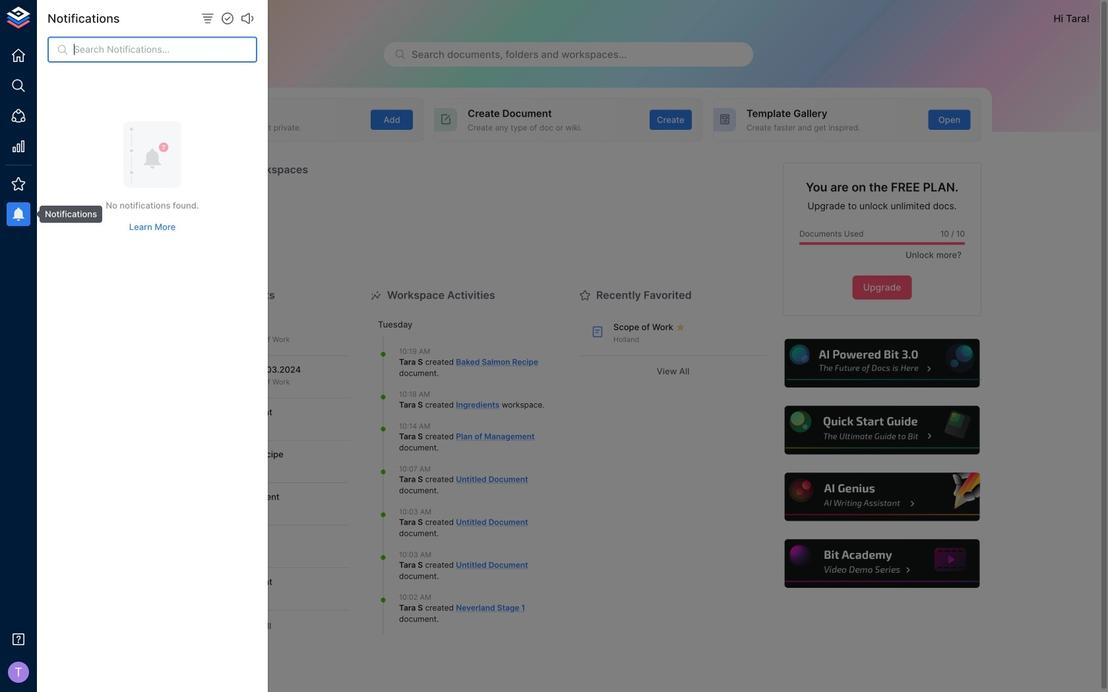 Task type: describe. For each thing, give the bounding box(es) containing it.
mark all read image
[[220, 11, 235, 26]]

4 help image from the top
[[783, 538, 981, 590]]

sound on image
[[239, 11, 255, 26]]

1 help image from the top
[[783, 338, 981, 390]]



Task type: locate. For each thing, give the bounding box(es) containing it.
help image
[[783, 338, 981, 390], [783, 404, 981, 457], [783, 471, 981, 523], [783, 538, 981, 590]]

tooltip
[[30, 206, 102, 223]]

2 help image from the top
[[783, 404, 981, 457]]

3 help image from the top
[[783, 471, 981, 523]]

Search Notifications... text field
[[74, 37, 257, 63]]



Task type: vqa. For each thing, say whether or not it's contained in the screenshot.
Mark all Read Icon
yes



